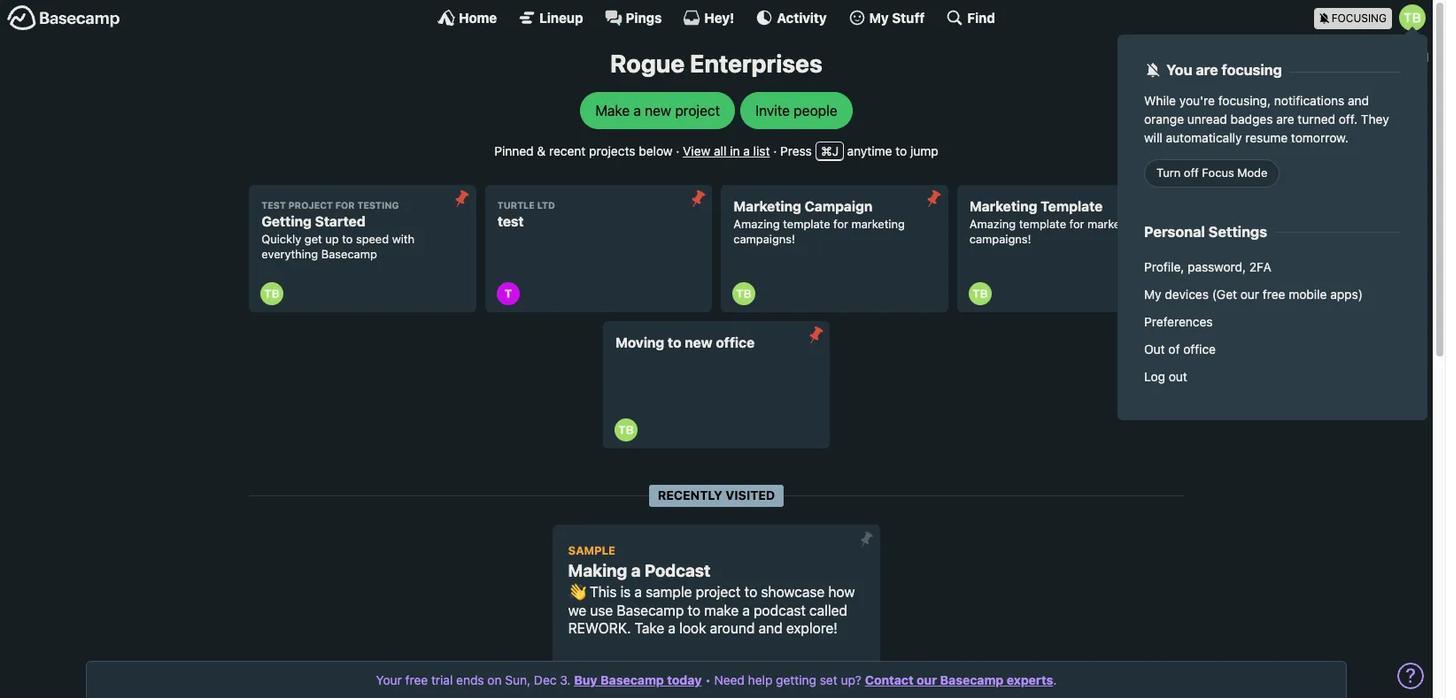 Task type: describe. For each thing, give the bounding box(es) containing it.
to up podcast
[[744, 584, 757, 600]]

up
[[325, 232, 339, 246]]

profile,
[[1144, 260, 1184, 275]]

find button
[[946, 9, 995, 27]]

mode
[[1237, 166, 1268, 180]]

main element
[[0, 0, 1433, 421]]

dec
[[534, 673, 557, 688]]

a right is
[[634, 584, 642, 600]]

rework.
[[568, 621, 631, 637]]

making
[[568, 560, 627, 580]]

focusing
[[1332, 11, 1387, 24]]

and orange unread badges
[[1144, 93, 1369, 127]]

make
[[704, 603, 739, 619]]

are turned off. they will automatically resume tomorrow.
[[1144, 111, 1389, 145]]

a right in
[[743, 143, 750, 158]]

(get
[[1212, 287, 1237, 302]]

invite
[[756, 102, 790, 118]]

activity
[[777, 9, 827, 25]]

enterprises
[[690, 49, 823, 78]]

and inside the sample making a podcast 👋 this is a sample project to showcase how we use basecamp to make a podcast called rework. take a look around and explore!
[[759, 621, 783, 637]]

password,
[[1188, 260, 1246, 275]]

project inside the sample making a podcast 👋 this is a sample project to showcase how we use basecamp to make a podcast called rework. take a look around and explore!
[[696, 584, 741, 600]]

project
[[288, 200, 333, 211]]

for for marketing template
[[1069, 217, 1084, 231]]

lineup link
[[518, 9, 583, 27]]

office inside moving to new office link
[[716, 335, 755, 351]]

devices
[[1165, 287, 1209, 302]]

⌘
[[821, 143, 832, 158]]

getting
[[776, 673, 816, 688]]

log out link
[[1135, 363, 1410, 391]]

template for template
[[1019, 217, 1066, 231]]

template
[[1041, 198, 1103, 214]]

contact our basecamp experts link
[[865, 673, 1053, 688]]

started
[[315, 213, 365, 229]]

this
[[590, 584, 617, 600]]

rogue
[[610, 49, 685, 78]]

podcast
[[645, 560, 710, 580]]

home
[[459, 9, 497, 25]]

invite people link
[[740, 92, 852, 129]]

your free trial ends on sun, dec  3. buy basecamp today • need help getting set up? contact our basecamp experts .
[[376, 673, 1057, 688]]

my for my stuff
[[869, 9, 889, 25]]

moving to new office
[[615, 335, 755, 351]]

campaigns! for marketing template
[[969, 232, 1031, 246]]

marketing template amazing template for marketing campaigns!
[[969, 198, 1141, 246]]

jennifer young image
[[641, 673, 669, 699]]

focusing button
[[1314, 0, 1433, 35]]

&
[[537, 143, 546, 158]]

turn off focus mode button
[[1144, 159, 1280, 188]]

recent
[[549, 143, 586, 158]]

nicole katz image
[[691, 673, 719, 699]]

notifications
[[1274, 93, 1344, 108]]

a left look
[[668, 621, 676, 637]]

buy basecamp today link
[[574, 673, 702, 688]]

how
[[828, 584, 855, 600]]

out
[[1169, 369, 1187, 384]]

take
[[635, 621, 664, 637]]

look
[[679, 621, 706, 637]]

pinned & recent projects below · view all in a list
[[494, 143, 770, 158]]

sample making a podcast 👋 this is a sample project to showcase how we use basecamp to make a podcast called rework. take a look around and explore!
[[568, 544, 855, 637]]

⌘ j anytime to jump
[[821, 143, 938, 158]]

test
[[261, 200, 286, 211]]

you
[[1166, 61, 1192, 78]]

to right moving
[[668, 335, 681, 351]]

everything
[[261, 247, 318, 261]]

quickly
[[261, 232, 301, 246]]

projects
[[589, 143, 635, 158]]

· press
[[773, 143, 812, 158]]

marketing for marketing campaign
[[733, 198, 801, 214]]

campaign
[[805, 198, 873, 214]]

find
[[967, 9, 995, 25]]

marketing campaign amazing template for marketing campaigns!
[[733, 198, 905, 246]]

is
[[620, 584, 631, 600]]

2 · from the left
[[773, 143, 777, 158]]

mobile
[[1289, 287, 1327, 302]]

1 · from the left
[[676, 143, 680, 158]]

called
[[809, 603, 847, 619]]

1 vertical spatial free
[[405, 673, 428, 688]]

below
[[639, 143, 673, 158]]

focusing
[[1222, 61, 1282, 78]]

josh fiske image
[[666, 673, 694, 699]]

👋
[[568, 584, 586, 600]]

recently
[[658, 488, 723, 503]]

basecamp inside test project for testing getting started quickly get up to speed with everything basecamp
[[321, 247, 377, 261]]

pings button
[[604, 9, 662, 27]]

office inside out of office link
[[1183, 342, 1216, 357]]

explore!
[[786, 621, 838, 637]]

to left the jump
[[895, 143, 907, 158]]

turned
[[1298, 111, 1335, 127]]

profile, password, 2fa
[[1144, 260, 1271, 275]]

victor cooper image
[[740, 673, 769, 699]]

turtle ltd test
[[497, 200, 555, 229]]

tim burton image for getting started
[[260, 283, 283, 306]]

marketing for template
[[1087, 217, 1141, 231]]

getting
[[261, 213, 312, 229]]

3.
[[560, 673, 571, 688]]

rogue enterprises
[[610, 49, 823, 78]]



Task type: vqa. For each thing, say whether or not it's contained in the screenshot.
who's
no



Task type: locate. For each thing, give the bounding box(es) containing it.
1 horizontal spatial are
[[1276, 111, 1294, 127]]

recently visited
[[658, 488, 775, 503]]

0 horizontal spatial template
[[783, 217, 830, 231]]

0 vertical spatial our
[[1240, 287, 1259, 302]]

marketing left template
[[969, 198, 1037, 214]]

my inside dropdown button
[[869, 9, 889, 25]]

press
[[780, 143, 812, 158]]

resume
[[1245, 130, 1288, 145]]

off.
[[1339, 111, 1358, 127]]

1 vertical spatial my
[[1144, 287, 1161, 302]]

help
[[748, 673, 773, 688]]

ltd
[[537, 200, 555, 211]]

1 campaigns! from the left
[[733, 232, 795, 246]]

for inside marketing campaign amazing template for marketing campaigns!
[[833, 217, 848, 231]]

to up look
[[688, 603, 700, 619]]

1 horizontal spatial for
[[833, 217, 848, 231]]

marketing down template
[[1087, 217, 1141, 231]]

0 vertical spatial and
[[1348, 93, 1369, 108]]

my for my devices (get our free mobile apps)
[[1144, 287, 1161, 302]]

for down campaign
[[833, 217, 848, 231]]

moving
[[615, 335, 664, 351]]

marketing for campaign
[[851, 217, 905, 231]]

0 horizontal spatial tim burton image
[[614, 419, 637, 442]]

tim burton image for amazing template for marketing campaigns!
[[968, 283, 991, 306]]

with
[[392, 232, 415, 246]]

for inside marketing template amazing template for marketing campaigns!
[[1069, 217, 1084, 231]]

template inside marketing template amazing template for marketing campaigns!
[[1019, 217, 1066, 231]]

1 horizontal spatial campaigns!
[[969, 232, 1031, 246]]

template
[[783, 217, 830, 231], [1019, 217, 1066, 231]]

apps)
[[1330, 287, 1363, 302]]

1 vertical spatial new
[[685, 335, 713, 351]]

personal
[[1144, 224, 1205, 240]]

for inside test project for testing getting started quickly get up to speed with everything basecamp
[[335, 200, 355, 211]]

1 horizontal spatial amazing
[[969, 217, 1016, 231]]

orange
[[1144, 111, 1184, 127]]

annie bryan image
[[567, 673, 595, 699]]

and down podcast
[[759, 621, 783, 637]]

0 vertical spatial my
[[869, 9, 889, 25]]

marketing down list
[[733, 198, 801, 214]]

· left view
[[676, 143, 680, 158]]

settings
[[1208, 224, 1267, 240]]

ends
[[456, 673, 484, 688]]

our right the 'contact'
[[917, 673, 937, 688]]

they
[[1361, 111, 1389, 127]]

2 horizontal spatial for
[[1069, 217, 1084, 231]]

contact
[[865, 673, 914, 688]]

1 vertical spatial are
[[1276, 111, 1294, 127]]

tim burton image inside moving to new office link
[[614, 419, 637, 442]]

0 horizontal spatial and
[[759, 621, 783, 637]]

marketing for marketing template
[[969, 198, 1037, 214]]

1 horizontal spatial and
[[1348, 93, 1369, 108]]

0 horizontal spatial free
[[405, 673, 428, 688]]

a up around at bottom
[[742, 603, 750, 619]]

log out
[[1144, 369, 1187, 384]]

1 horizontal spatial tim burton image
[[732, 283, 755, 306]]

all
[[714, 143, 727, 158]]

new right moving
[[685, 335, 713, 351]]

2 horizontal spatial tim burton image
[[1399, 4, 1426, 31]]

tomorrow.
[[1291, 130, 1349, 145]]

•
[[705, 673, 711, 688]]

project up make
[[696, 584, 741, 600]]

turn
[[1156, 166, 1181, 180]]

marketing inside marketing template amazing template for marketing campaigns!
[[1087, 217, 1141, 231]]

0 vertical spatial are
[[1196, 61, 1218, 78]]

testing
[[357, 200, 399, 211]]

1 horizontal spatial ·
[[773, 143, 777, 158]]

while
[[1144, 93, 1176, 108]]

free inside main element
[[1263, 287, 1285, 302]]

and inside and orange unread badges
[[1348, 93, 1369, 108]]

and up off.
[[1348, 93, 1369, 108]]

focus
[[1202, 166, 1234, 180]]

are right the "you"
[[1196, 61, 1218, 78]]

podcast
[[754, 603, 806, 619]]

for down template
[[1069, 217, 1084, 231]]

2 amazing from the left
[[969, 217, 1016, 231]]

invite people
[[756, 102, 837, 118]]

1 marketing from the left
[[851, 217, 905, 231]]

template down template
[[1019, 217, 1066, 231]]

tim burton image for moving to new office
[[614, 419, 637, 442]]

0 horizontal spatial are
[[1196, 61, 1218, 78]]

our inside main element
[[1240, 287, 1259, 302]]

to right up
[[342, 232, 353, 246]]

basecamp
[[321, 247, 377, 261], [617, 603, 684, 619], [600, 673, 664, 688], [940, 673, 1004, 688]]

2 template from the left
[[1019, 217, 1066, 231]]

my left stuff
[[869, 9, 889, 25]]

0 horizontal spatial our
[[917, 673, 937, 688]]

jared davis image
[[616, 673, 645, 699]]

for for marketing campaign
[[833, 217, 848, 231]]

marketing inside marketing template amazing template for marketing campaigns!
[[969, 198, 1037, 214]]

are
[[1196, 61, 1218, 78], [1276, 111, 1294, 127]]

1 horizontal spatial my
[[1144, 287, 1161, 302]]

my stuff
[[869, 9, 925, 25]]

campaigns! inside marketing template amazing template for marketing campaigns!
[[969, 232, 1031, 246]]

speed
[[356, 232, 389, 246]]

my down profile,
[[1144, 287, 1161, 302]]

None submit
[[448, 185, 476, 213], [684, 185, 712, 213], [920, 185, 948, 213], [802, 321, 830, 350], [852, 525, 880, 553], [448, 185, 476, 213], [684, 185, 712, 213], [920, 185, 948, 213], [802, 321, 830, 350], [852, 525, 880, 553]]

are up 'resume'
[[1276, 111, 1294, 127]]

marketing down campaign
[[851, 217, 905, 231]]

0 vertical spatial new
[[645, 102, 671, 118]]

marketing inside marketing campaign amazing template for marketing campaigns!
[[733, 198, 801, 214]]

2 tim burton image from the left
[[968, 283, 991, 306]]

project up view
[[675, 102, 720, 118]]

· right list
[[773, 143, 777, 158]]

0 horizontal spatial tim burton image
[[260, 283, 283, 306]]

automatically
[[1166, 130, 1242, 145]]

list
[[753, 143, 770, 158]]

0 horizontal spatial my
[[869, 9, 889, 25]]

you are focusing
[[1166, 61, 1282, 78]]

1 vertical spatial project
[[696, 584, 741, 600]]

our right (get
[[1240, 287, 1259, 302]]

badges
[[1231, 111, 1273, 127]]

1 marketing from the left
[[733, 198, 801, 214]]

adminland
[[1369, 50, 1429, 65]]

we
[[568, 603, 586, 619]]

marketing inside marketing campaign amazing template for marketing campaigns!
[[851, 217, 905, 231]]

to inside test project for testing getting started quickly get up to speed with everything basecamp
[[342, 232, 353, 246]]

1 horizontal spatial marketing
[[969, 198, 1037, 214]]

tim burton image inside focusing dropdown button
[[1399, 4, 1426, 31]]

0 vertical spatial tim burton image
[[1399, 4, 1426, 31]]

preferences link
[[1135, 308, 1410, 336]]

tim burton image
[[260, 283, 283, 306], [968, 283, 991, 306]]

1 horizontal spatial office
[[1183, 342, 1216, 357]]

log
[[1144, 369, 1165, 384]]

template for campaign
[[783, 217, 830, 231]]

campaigns! inside marketing campaign amazing template for marketing campaigns!
[[733, 232, 795, 246]]

up?
[[841, 673, 862, 688]]

buy
[[574, 673, 597, 688]]

a right making
[[631, 560, 641, 580]]

hey!
[[704, 9, 734, 25]]

amazing
[[733, 217, 780, 231], [969, 217, 1016, 231]]

2 vertical spatial tim burton image
[[614, 419, 637, 442]]

focusing,
[[1218, 93, 1271, 108]]

basecamp up take
[[617, 603, 684, 619]]

0 horizontal spatial for
[[335, 200, 355, 211]]

new up below on the top of page
[[645, 102, 671, 118]]

experts
[[1007, 673, 1053, 688]]

0 horizontal spatial marketing
[[733, 198, 801, 214]]

1 horizontal spatial new
[[685, 335, 713, 351]]

2 campaigns! from the left
[[969, 232, 1031, 246]]

switch accounts image
[[7, 4, 120, 32]]

basecamp left experts
[[940, 673, 1004, 688]]

1 vertical spatial tim burton image
[[732, 283, 755, 306]]

0 horizontal spatial ·
[[676, 143, 680, 158]]

jump
[[910, 143, 938, 158]]

tim burton image
[[1399, 4, 1426, 31], [732, 283, 755, 306], [614, 419, 637, 442]]

sun,
[[505, 673, 531, 688]]

make
[[595, 102, 630, 118]]

out
[[1144, 342, 1165, 357]]

0 horizontal spatial new
[[645, 102, 671, 118]]

1 horizontal spatial template
[[1019, 217, 1066, 231]]

.
[[1053, 673, 1057, 688]]

will
[[1144, 130, 1162, 145]]

1 template from the left
[[783, 217, 830, 231]]

sample
[[646, 584, 692, 600]]

free left the trial
[[405, 673, 428, 688]]

make a new project
[[595, 102, 720, 118]]

sample
[[568, 544, 615, 558]]

amazing inside marketing campaign amazing template for marketing campaigns!
[[733, 217, 780, 231]]

stuff
[[892, 9, 925, 25]]

a right make
[[634, 102, 641, 118]]

2 marketing from the left
[[1087, 217, 1141, 231]]

for
[[335, 200, 355, 211], [833, 217, 848, 231], [1069, 217, 1084, 231]]

turn off focus mode
[[1156, 166, 1268, 180]]

get
[[304, 232, 322, 246]]

amazing inside marketing template amazing template for marketing campaigns!
[[969, 217, 1016, 231]]

off
[[1184, 166, 1199, 180]]

1 horizontal spatial free
[[1263, 287, 1285, 302]]

for up started
[[335, 200, 355, 211]]

0 horizontal spatial amazing
[[733, 217, 780, 231]]

template down campaign
[[783, 217, 830, 231]]

out of office
[[1144, 342, 1216, 357]]

marketing
[[851, 217, 905, 231], [1087, 217, 1141, 231]]

template inside marketing campaign amazing template for marketing campaigns!
[[783, 217, 830, 231]]

are inside "are turned off. they will automatically resume tomorrow."
[[1276, 111, 1294, 127]]

visited
[[726, 488, 775, 503]]

0 horizontal spatial marketing
[[851, 217, 905, 231]]

new for project
[[645, 102, 671, 118]]

steve marsh image
[[716, 673, 744, 699]]

test
[[497, 213, 524, 229]]

2fa
[[1249, 260, 1271, 275]]

1 horizontal spatial tim burton image
[[968, 283, 991, 306]]

0 horizontal spatial office
[[716, 335, 755, 351]]

of
[[1168, 342, 1180, 357]]

free
[[1263, 287, 1285, 302], [405, 673, 428, 688]]

1 horizontal spatial our
[[1240, 287, 1259, 302]]

turtle
[[497, 200, 535, 211]]

1 tim burton image from the left
[[260, 283, 283, 306]]

amazing for marketing template
[[969, 217, 1016, 231]]

amazing for marketing campaign
[[733, 217, 780, 231]]

1 vertical spatial our
[[917, 673, 937, 688]]

unread
[[1187, 111, 1227, 127]]

tim burton image for focusing
[[1399, 4, 1426, 31]]

out of office link
[[1135, 336, 1410, 363]]

0 vertical spatial free
[[1263, 287, 1285, 302]]

on
[[487, 673, 502, 688]]

new for office
[[685, 335, 713, 351]]

1 amazing from the left
[[733, 217, 780, 231]]

cheryl walters image
[[592, 673, 620, 699]]

pinned
[[494, 143, 534, 158]]

basecamp inside the sample making a podcast 👋 this is a sample project to showcase how we use basecamp to make a podcast called rework. take a look around and explore!
[[617, 603, 684, 619]]

1 vertical spatial and
[[759, 621, 783, 637]]

pings
[[626, 9, 662, 25]]

basecamp right buy
[[600, 673, 664, 688]]

campaigns! for marketing campaign
[[733, 232, 795, 246]]

in
[[730, 143, 740, 158]]

2 marketing from the left
[[969, 198, 1037, 214]]

terry image
[[496, 283, 519, 306]]

lineup
[[539, 9, 583, 25]]

test project for testing getting started quickly get up to speed with everything basecamp
[[261, 200, 415, 261]]

anytime
[[847, 143, 892, 158]]

free down profile, password, 2fa link
[[1263, 287, 1285, 302]]

0 horizontal spatial campaigns!
[[733, 232, 795, 246]]

0 vertical spatial project
[[675, 102, 720, 118]]

1 horizontal spatial marketing
[[1087, 217, 1141, 231]]

basecamp down up
[[321, 247, 377, 261]]



